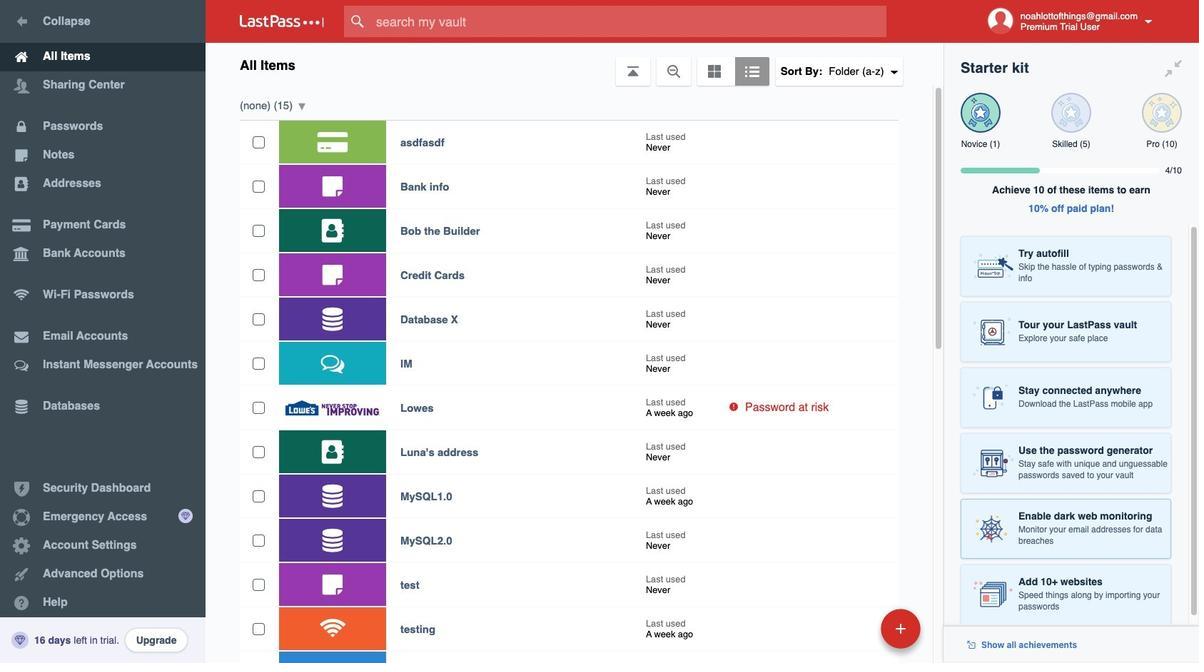 Task type: locate. For each thing, give the bounding box(es) containing it.
new item element
[[783, 608, 926, 649]]

vault options navigation
[[206, 43, 944, 86]]

main navigation navigation
[[0, 0, 206, 663]]

Search search field
[[344, 6, 914, 37]]



Task type: describe. For each thing, give the bounding box(es) containing it.
search my vault text field
[[344, 6, 914, 37]]

new item navigation
[[783, 605, 929, 663]]

lastpass image
[[240, 15, 324, 28]]



